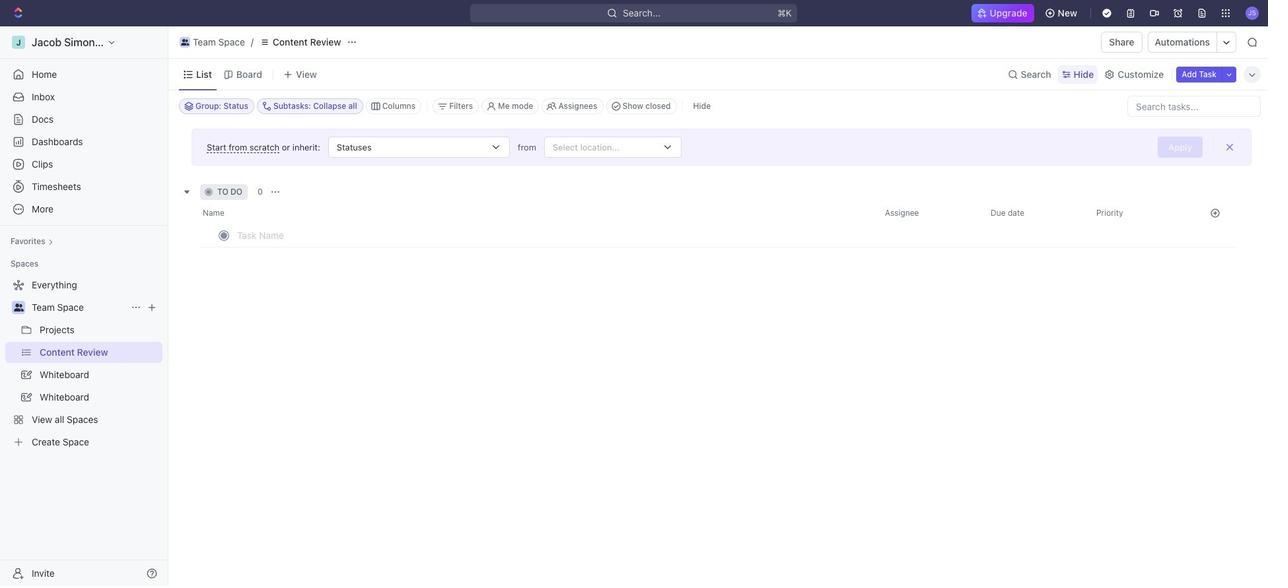 Task type: locate. For each thing, give the bounding box(es) containing it.
sidebar navigation
[[0, 26, 171, 587]]

tree
[[5, 275, 163, 453]]

tree inside sidebar navigation
[[5, 275, 163, 453]]

user group image
[[14, 304, 23, 312]]



Task type: describe. For each thing, give the bounding box(es) containing it.
Task Name text field
[[237, 225, 623, 246]]

user group image
[[181, 39, 189, 46]]

jacob simon's workspace, , element
[[12, 36, 25, 49]]

Search tasks... text field
[[1129, 96, 1261, 116]]



Task type: vqa. For each thing, say whether or not it's contained in the screenshot.
tree
yes



